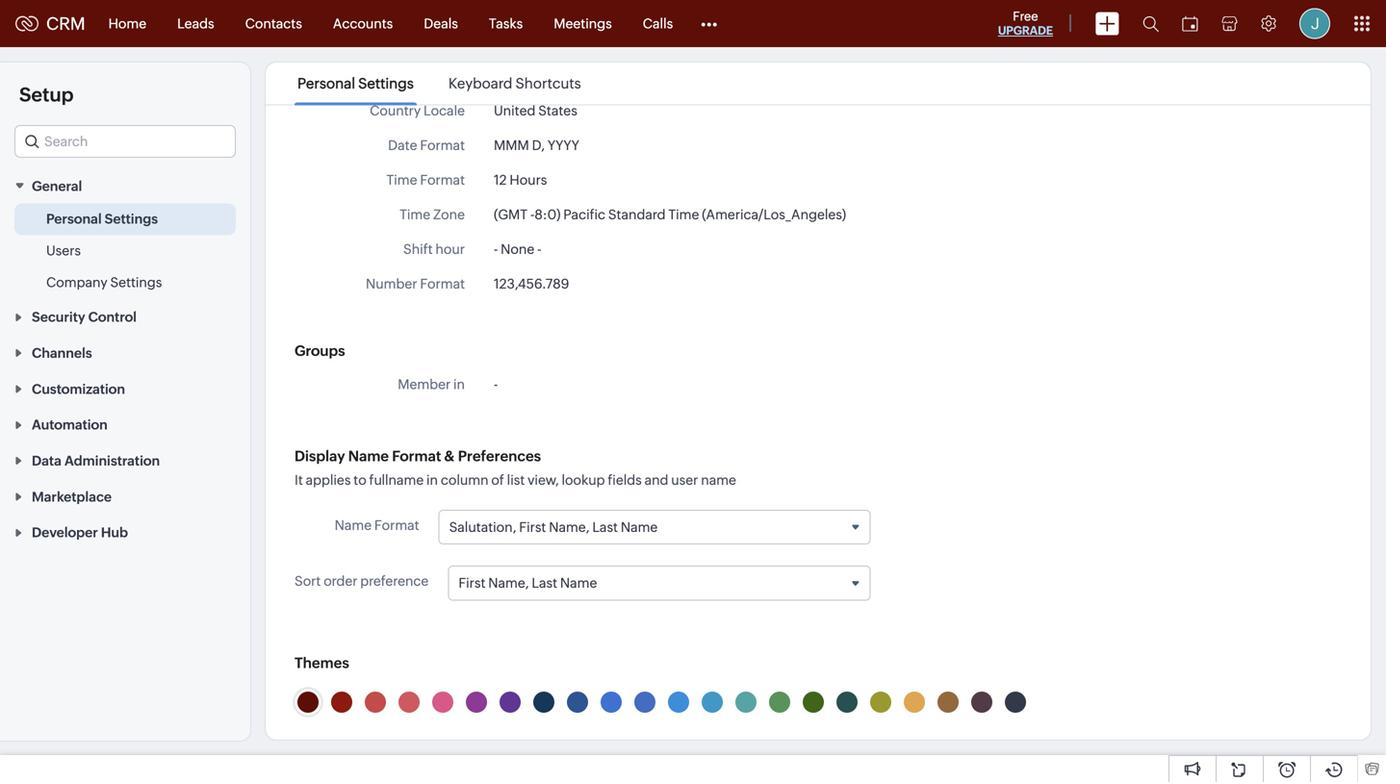 Task type: locate. For each thing, give the bounding box(es) containing it.
it
[[295, 473, 303, 488]]

format
[[420, 138, 465, 153], [420, 172, 465, 188], [420, 276, 465, 292], [392, 448, 441, 465], [374, 518, 419, 533]]

personal settings link inside general region
[[46, 209, 158, 228]]

general region
[[0, 203, 250, 299]]

1 horizontal spatial first
[[519, 520, 546, 535]]

personal down 'accounts' at the top left of page
[[298, 75, 355, 92]]

view,
[[528, 473, 559, 488]]

1 horizontal spatial in
[[453, 377, 465, 392]]

first down view,
[[519, 520, 546, 535]]

crm
[[46, 14, 85, 33]]

format inside display name format & preferences it applies to fullname in column of list view, lookup fields and user name
[[392, 448, 441, 465]]

format down hour
[[420, 276, 465, 292]]

united
[[494, 103, 536, 118]]

states
[[538, 103, 577, 118]]

preference
[[360, 574, 429, 589]]

data administration button
[[0, 443, 250, 479]]

contacts link
[[230, 0, 318, 47]]

first inside "field"
[[459, 576, 486, 591]]

- right the member in on the left
[[494, 377, 498, 392]]

12 hours
[[494, 172, 547, 188]]

shift hour
[[403, 242, 465, 257]]

in
[[453, 377, 465, 392], [427, 473, 438, 488]]

settings for personal settings "link" within general region
[[105, 211, 158, 227]]

hub
[[101, 525, 128, 541]]

in left column
[[427, 473, 438, 488]]

automation
[[32, 418, 108, 433]]

users link
[[46, 241, 81, 260]]

united states
[[494, 103, 577, 118]]

1 vertical spatial name,
[[488, 576, 529, 591]]

1 vertical spatial personal
[[46, 211, 102, 227]]

time left zone
[[400, 207, 430, 222]]

0 vertical spatial last
[[592, 520, 618, 535]]

0 horizontal spatial personal
[[46, 211, 102, 227]]

time zone
[[400, 207, 465, 222]]

none
[[501, 242, 535, 257]]

developer hub
[[32, 525, 128, 541]]

personal settings down the general dropdown button
[[46, 211, 158, 227]]

name
[[348, 448, 389, 465], [335, 518, 372, 533], [621, 520, 658, 535], [560, 576, 597, 591]]

list
[[280, 63, 599, 104]]

calls
[[643, 16, 673, 31]]

personal settings link for keyboard shortcuts link
[[295, 75, 417, 92]]

0 horizontal spatial in
[[427, 473, 438, 488]]

time
[[387, 172, 417, 188], [400, 207, 430, 222], [668, 207, 699, 222]]

profile image
[[1300, 8, 1331, 39]]

settings inside "link"
[[105, 211, 158, 227]]

contacts
[[245, 16, 302, 31]]

personal
[[298, 75, 355, 92], [46, 211, 102, 227]]

user
[[671, 473, 698, 488]]

company
[[46, 275, 107, 290]]

settings up the 'security control' dropdown button
[[110, 275, 162, 290]]

upgrade
[[998, 24, 1053, 37]]

1 horizontal spatial last
[[592, 520, 618, 535]]

-
[[530, 207, 535, 222], [494, 242, 498, 257], [537, 242, 542, 257], [494, 377, 498, 392]]

format for name format
[[374, 518, 419, 533]]

tasks link
[[474, 0, 538, 47]]

settings for company settings link
[[110, 275, 162, 290]]

0 horizontal spatial first
[[459, 576, 486, 591]]

name down salutation, first name, last name
[[560, 576, 597, 591]]

format down locale
[[420, 138, 465, 153]]

format up zone
[[420, 172, 465, 188]]

2 vertical spatial settings
[[110, 275, 162, 290]]

1 vertical spatial last
[[532, 576, 557, 591]]

- left none
[[494, 242, 498, 257]]

123,456.789
[[494, 276, 569, 292]]

first
[[519, 520, 546, 535], [459, 576, 486, 591]]

general
[[32, 178, 82, 194]]

accounts link
[[318, 0, 409, 47]]

shift
[[403, 242, 433, 257]]

1 vertical spatial first
[[459, 576, 486, 591]]

security
[[32, 310, 85, 325]]

calls link
[[627, 0, 689, 47]]

format down fullname
[[374, 518, 419, 533]]

personal settings link down the general dropdown button
[[46, 209, 158, 228]]

12
[[494, 172, 507, 188]]

last down salutation, first name, last name
[[532, 576, 557, 591]]

0 vertical spatial name,
[[549, 520, 590, 535]]

display name format & preferences it applies to fullname in column of list view, lookup fields and user name
[[295, 448, 736, 488]]

personal settings link
[[295, 75, 417, 92], [46, 209, 158, 228]]

keyboard shortcuts
[[449, 75, 581, 92]]

date format
[[388, 138, 465, 153]]

and
[[645, 473, 669, 488]]

data
[[32, 453, 62, 469]]

Search text field
[[15, 126, 235, 157]]

last
[[592, 520, 618, 535], [532, 576, 557, 591]]

last down fields
[[592, 520, 618, 535]]

name inside salutation, first name, last name field
[[621, 520, 658, 535]]

last inside field
[[592, 520, 618, 535]]

name, down salutation,
[[488, 576, 529, 591]]

administration
[[64, 453, 160, 469]]

settings up country
[[358, 75, 414, 92]]

control
[[88, 310, 137, 325]]

sort order preference
[[295, 574, 429, 589]]

1 vertical spatial in
[[427, 473, 438, 488]]

format for number format
[[420, 276, 465, 292]]

0 horizontal spatial personal settings link
[[46, 209, 158, 228]]

- right (gmt
[[530, 207, 535, 222]]

8:0)
[[535, 207, 561, 222]]

0 horizontal spatial personal settings
[[46, 211, 158, 227]]

first down salutation,
[[459, 576, 486, 591]]

country
[[370, 103, 421, 118]]

0 vertical spatial in
[[453, 377, 465, 392]]

0 vertical spatial personal settings
[[298, 75, 414, 92]]

personal up users link
[[46, 211, 102, 227]]

list
[[507, 473, 525, 488]]

personal settings up country
[[298, 75, 414, 92]]

number
[[366, 276, 417, 292]]

0 vertical spatial first
[[519, 520, 546, 535]]

name, inside salutation, first name, last name field
[[549, 520, 590, 535]]

create menu image
[[1096, 12, 1120, 35]]

lookup
[[562, 473, 605, 488]]

hour
[[436, 242, 465, 257]]

1 vertical spatial settings
[[105, 211, 158, 227]]

groups
[[295, 343, 345, 360]]

last inside "field"
[[532, 576, 557, 591]]

name inside display name format & preferences it applies to fullname in column of list view, lookup fields and user name
[[348, 448, 389, 465]]

number format
[[366, 276, 465, 292]]

display
[[295, 448, 345, 465]]

time for time zone
[[400, 207, 430, 222]]

1 horizontal spatial name,
[[549, 520, 590, 535]]

1 horizontal spatial personal settings link
[[295, 75, 417, 92]]

developer
[[32, 525, 98, 541]]

personal settings link up country
[[295, 75, 417, 92]]

search element
[[1131, 0, 1171, 47]]

salutation, first name, last name
[[449, 520, 658, 535]]

None field
[[14, 125, 236, 158]]

in right member
[[453, 377, 465, 392]]

name down fields
[[621, 520, 658, 535]]

Salutation, First Name, Last Name field
[[440, 511, 870, 544]]

0 horizontal spatial last
[[532, 576, 557, 591]]

1 vertical spatial personal settings link
[[46, 209, 158, 228]]

zone
[[433, 207, 465, 222]]

personal inside "link"
[[46, 211, 102, 227]]

0 vertical spatial personal settings link
[[295, 75, 417, 92]]

crm link
[[15, 14, 85, 33]]

name up the to
[[348, 448, 389, 465]]

name, down lookup
[[549, 520, 590, 535]]

calendar image
[[1182, 16, 1199, 31]]

0 horizontal spatial name,
[[488, 576, 529, 591]]

keyboard
[[449, 75, 513, 92]]

in inside display name format & preferences it applies to fullname in column of list view, lookup fields and user name
[[427, 473, 438, 488]]

1 vertical spatial personal settings
[[46, 211, 158, 227]]

format up fullname
[[392, 448, 441, 465]]

data administration
[[32, 453, 160, 469]]

format for time format
[[420, 172, 465, 188]]

security control button
[[0, 299, 250, 335]]

sort
[[295, 574, 321, 589]]

1 horizontal spatial personal
[[298, 75, 355, 92]]

time down date at top
[[387, 172, 417, 188]]

settings down the general dropdown button
[[105, 211, 158, 227]]

home
[[108, 16, 146, 31]]



Task type: describe. For each thing, give the bounding box(es) containing it.
automation button
[[0, 407, 250, 443]]

fields
[[608, 473, 642, 488]]

name down the to
[[335, 518, 372, 533]]

country locale
[[370, 103, 465, 118]]

(america/los_angeles)
[[702, 207, 846, 222]]

column
[[441, 473, 489, 488]]

- none -
[[494, 242, 542, 257]]

hours
[[510, 172, 547, 188]]

customization
[[32, 382, 125, 397]]

name, inside first name, last name "field"
[[488, 576, 529, 591]]

marketplace button
[[0, 479, 250, 514]]

name inside first name, last name "field"
[[560, 576, 597, 591]]

company settings
[[46, 275, 162, 290]]

First Name, Last Name field
[[449, 567, 870, 600]]

meetings link
[[538, 0, 627, 47]]

member in
[[398, 377, 465, 392]]

(gmt -8:0) pacific standard time (america/los_angeles)
[[494, 207, 846, 222]]

personal settings link for users link
[[46, 209, 158, 228]]

leads link
[[162, 0, 230, 47]]

themes
[[295, 655, 349, 672]]

name
[[701, 473, 736, 488]]

name format
[[335, 518, 419, 533]]

logo image
[[15, 16, 39, 31]]

developer hub button
[[0, 514, 250, 550]]

d,
[[532, 138, 545, 153]]

security control
[[32, 310, 137, 325]]

leads
[[177, 16, 214, 31]]

first inside field
[[519, 520, 546, 535]]

free upgrade
[[998, 9, 1053, 37]]

create menu element
[[1084, 0, 1131, 47]]

of
[[491, 473, 504, 488]]

shortcuts
[[516, 75, 581, 92]]

deals
[[424, 16, 458, 31]]

meetings
[[554, 16, 612, 31]]

first name, last name
[[459, 576, 597, 591]]

order
[[324, 574, 358, 589]]

0 vertical spatial settings
[[358, 75, 414, 92]]

Other Modules field
[[689, 8, 730, 39]]

standard
[[608, 207, 666, 222]]

format for date format
[[420, 138, 465, 153]]

marketplace
[[32, 489, 112, 505]]

preferences
[[458, 448, 541, 465]]

time format
[[387, 172, 465, 188]]

applies
[[306, 473, 351, 488]]

yyyy
[[548, 138, 579, 153]]

general button
[[0, 168, 250, 203]]

0 vertical spatial personal
[[298, 75, 355, 92]]

users
[[46, 243, 81, 258]]

channels button
[[0, 335, 250, 371]]

fullname
[[369, 473, 424, 488]]

setup
[[19, 84, 74, 106]]

salutation,
[[449, 520, 516, 535]]

time right standard
[[668, 207, 699, 222]]

- right none
[[537, 242, 542, 257]]

profile element
[[1288, 0, 1342, 47]]

time for time format
[[387, 172, 417, 188]]

1 horizontal spatial personal settings
[[298, 75, 414, 92]]

channels
[[32, 346, 92, 361]]

search image
[[1143, 15, 1159, 32]]

member
[[398, 377, 451, 392]]

keyboard shortcuts link
[[446, 75, 584, 92]]

to
[[354, 473, 367, 488]]

personal settings inside general region
[[46, 211, 158, 227]]

date
[[388, 138, 417, 153]]

free
[[1013, 9, 1038, 24]]

customization button
[[0, 371, 250, 407]]

mmm d, yyyy
[[494, 138, 579, 153]]

mmm
[[494, 138, 529, 153]]

list containing personal settings
[[280, 63, 599, 104]]

pacific
[[563, 207, 606, 222]]

locale
[[424, 103, 465, 118]]

home link
[[93, 0, 162, 47]]

company settings link
[[46, 273, 162, 292]]

(gmt
[[494, 207, 528, 222]]

deals link
[[409, 0, 474, 47]]

&
[[444, 448, 455, 465]]



Task type: vqa. For each thing, say whether or not it's contained in the screenshot.
in to the right
yes



